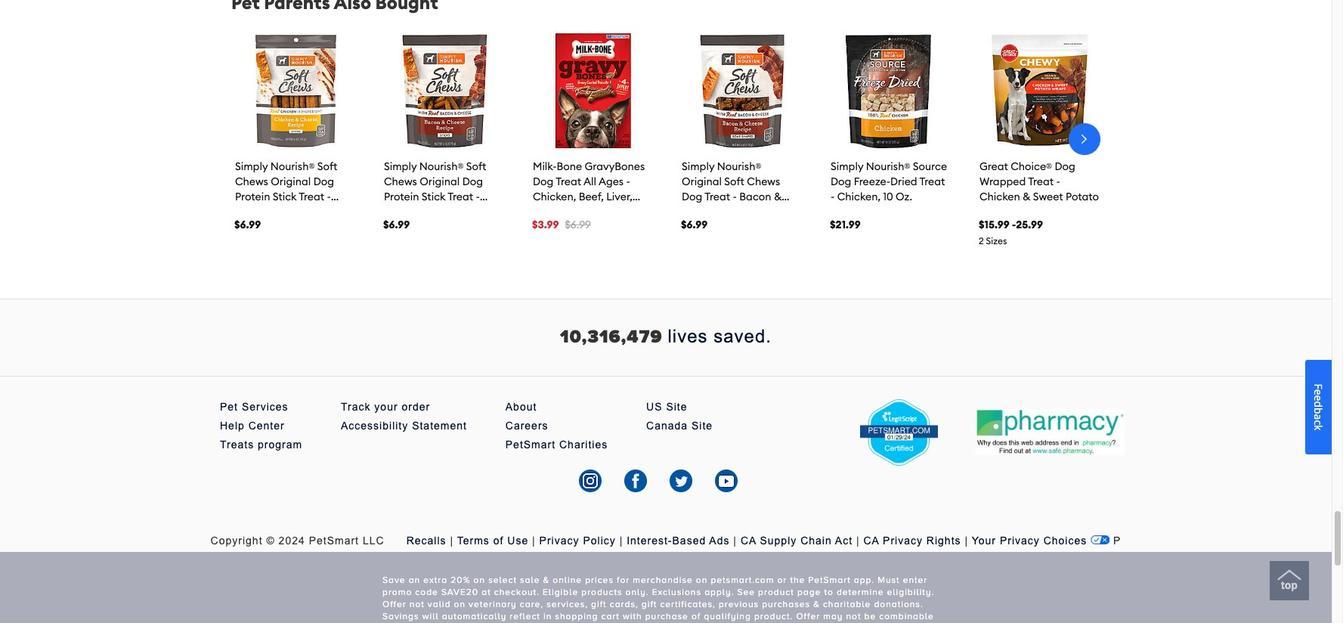 Task type: describe. For each thing, give the bounding box(es) containing it.
about careers petsmart charities
[[506, 401, 608, 450]]

see
[[738, 587, 756, 598]]

k
[[1312, 425, 1327, 431]]

us site link
[[647, 399, 713, 414]]

$15.99
[[979, 218, 1010, 232]]

1 vertical spatial site
[[692, 419, 713, 432]]

treat inside source dog freeze-dried treat - chicken, 10 oz.
[[920, 175, 946, 189]]

1 horizontal spatial not
[[847, 611, 862, 622]]

protein for chicken
[[235, 190, 270, 204]]

0 horizontal spatial site
[[667, 401, 688, 413]]

page
[[798, 587, 822, 598]]

freeze-
[[854, 175, 891, 189]]

0 vertical spatial or
[[778, 575, 788, 586]]

f e e d b a c k button
[[1306, 360, 1333, 454]]

1 vertical spatial with
[[383, 623, 402, 623]]

® inside simply nourish ® original soft chews dog treat - bacon & cheese $6.99
[[756, 161, 762, 171]]

reflect
[[510, 611, 541, 622]]

of inside save an extra 20% on select sale & online prices for merchandise on petsmart.com or the petsmart app. must enter promo code save20 at checkout. eligible products only. exclusions apply. see product page to determine eligibility. offer not valid on veterinary care, services, gift cards, gift certificates, previous purchases & charitable donations. savings will automatically reflect in shopping cart with purchase of qualifying product. offer may not be combinable with all existing promotional offers or discounts. prices & selection may vary. while supplies last. quantities ma
[[692, 611, 701, 622]]

use
[[508, 534, 529, 547]]

soft chews original dog protein stick treat - bacon & cheese
[[384, 160, 487, 219]]

treat inside dog wrapped treat - chicken & sweet potato
[[1029, 175, 1054, 189]]

dog wrapped treat - chicken & sweet potato
[[980, 160, 1100, 204]]

0 vertical spatial not
[[410, 599, 425, 610]]

savings
[[383, 611, 419, 622]]

saved.
[[714, 326, 772, 347]]

save
[[383, 575, 406, 586]]

supply
[[760, 534, 797, 547]]

order
[[402, 401, 430, 413]]

chicken inside soft chews original dog protein stick treat - chicken & cheese
[[235, 205, 276, 219]]

treat inside soft chews original dog protein stick treat - bacon & cheese
[[448, 190, 474, 204]]

- inside "milk-bone gravybones dog treat all ages - chicken, beef, liver, bacon $3.99 $6.99"
[[627, 175, 631, 189]]

ca privacy rights link
[[864, 534, 962, 547]]

twitter icon image
[[666, 466, 697, 496]]

3 | from the left
[[620, 534, 623, 547]]

original inside simply nourish ® original soft chews dog treat - bacon & cheese $6.99
[[682, 175, 722, 189]]

& inside soft chews original dog protein stick treat - bacon & cheese
[[419, 205, 427, 219]]

pet services link
[[220, 399, 303, 414]]

terms
[[457, 534, 490, 547]]

sale
[[520, 575, 540, 586]]

checkout.
[[494, 587, 540, 598]]

save an extra 20% on select sale & online prices for merchandise on petsmart.com or the petsmart app. must enter promo code save20 at checkout. eligible products only. exclusions apply. see product page to determine eligibility. offer not valid on veterinary care, services, gift cards, gift certificates, previous purchases & charitable donations. savings will automatically reflect in shopping cart with purchase of qualifying product. offer may not be combinable with all existing promotional offers or discounts. prices & selection may vary. while supplies last. quantities ma
[[383, 575, 935, 623]]

$21.99
[[830, 218, 861, 232]]

old price element for soft chews original dog protein stick treat - chicken & cheese
[[234, 218, 261, 232]]

promotional
[[460, 623, 517, 623]]

stick for bacon
[[422, 190, 446, 204]]

treat inside simply nourish ® original soft chews dog treat - bacon & cheese $6.99
[[705, 190, 731, 204]]

choice
[[1011, 160, 1047, 173]]

c
[[1312, 420, 1327, 425]]

sizes
[[987, 235, 1008, 247]]

stick for chicken
[[273, 190, 297, 204]]

- inside simply nourish ® original soft chews dog treat - bacon & cheese $6.99
[[733, 190, 737, 204]]

treat inside "milk-bone gravybones dog treat all ages - chicken, beef, liver, bacon $3.99 $6.99"
[[556, 175, 582, 189]]

simply nourish ® for oz.
[[831, 160, 911, 173]]

simply for soft chews original dog protein stick treat - chicken & cheese
[[235, 160, 268, 173]]

your
[[972, 534, 997, 547]]

eligibility.
[[888, 587, 935, 598]]

ca supply chain act link
[[741, 534, 853, 547]]

only.
[[626, 587, 649, 598]]

2
[[979, 235, 984, 247]]

qualifying
[[704, 611, 752, 622]]

your
[[375, 401, 398, 413]]

us
[[647, 401, 663, 413]]

simply nourish ® original soft chews dog treat - bacon & cheese $6.99
[[681, 160, 782, 232]]

ages
[[599, 175, 624, 189]]

old price element for soft chews original dog protein stick treat - bacon & cheese
[[383, 218, 410, 232]]

® for dog wrapped treat - chicken & sweet potato
[[1047, 161, 1053, 171]]

& inside soft chews original dog protein stick treat - chicken & cheese
[[278, 205, 286, 219]]

previous
[[719, 599, 759, 610]]

sweet
[[1034, 190, 1064, 204]]

nourish for soft chews original dog protein stick treat - bacon & cheese
[[419, 160, 458, 173]]

- inside soft chews original dog protein stick treat - bacon & cheese
[[476, 190, 480, 204]]

prices
[[614, 623, 643, 623]]

simply for source dog freeze-dried treat - chicken, 10 oz.
[[831, 160, 864, 173]]

pet services help center treats program
[[220, 401, 303, 450]]

nourish for soft chews original dog protein stick treat - chicken & cheese
[[270, 160, 309, 173]]

1 vertical spatial offer
[[797, 611, 821, 622]]

treat inside soft chews original dog protein stick treat - chicken & cheese
[[299, 190, 325, 204]]

to
[[825, 587, 834, 598]]

services,
[[547, 599, 588, 610]]

great
[[980, 160, 1009, 173]]

simply nourish ® for chicken
[[235, 160, 315, 173]]

simply inside simply nourish ® original soft chews dog treat - bacon & cheese $6.99
[[682, 160, 715, 173]]

©
[[267, 534, 275, 547]]

dog inside dog wrapped treat - chicken & sweet potato
[[1055, 160, 1076, 173]]

exclusions
[[652, 587, 702, 598]]

simply nourish&reg; original soft chews dog treat - bacon &amp; cheese image
[[681, 31, 803, 152]]

chews for soft chews original dog protein stick treat - chicken & cheese
[[235, 175, 268, 189]]

& inside dog wrapped treat - chicken & sweet potato
[[1023, 190, 1031, 204]]

your privacy choices link
[[972, 534, 1088, 547]]

an
[[409, 575, 421, 586]]

2024
[[279, 534, 305, 547]]

p
[[1114, 534, 1122, 547]]

veterinary
[[469, 599, 517, 610]]

0 horizontal spatial of
[[494, 534, 504, 547]]

terms of use link
[[457, 534, 529, 547]]

potato
[[1066, 190, 1100, 204]]

lives
[[668, 326, 708, 347]]

& inside simply nourish ® original soft chews dog treat - bacon & cheese $6.99
[[774, 190, 782, 204]]

donations.
[[875, 599, 924, 610]]

great choice&reg;  dog wrapped treat - chicken &amp; sweet potato image
[[979, 31, 1101, 152]]

based
[[673, 534, 707, 547]]

the
[[791, 575, 806, 586]]

1 privacy from the left
[[540, 534, 580, 547]]

statement
[[412, 419, 467, 432]]

3 old price element from the left
[[565, 218, 591, 232]]

interest-based ads link
[[627, 534, 730, 547]]

discounts.
[[563, 623, 611, 623]]

while
[[751, 623, 778, 623]]

$3.99
[[532, 218, 559, 232]]

cheese inside simply nourish ® original soft chews dog treat - bacon & cheese $6.99
[[682, 205, 720, 219]]

nourish inside simply nourish ® original soft chews dog treat - bacon & cheese $6.99
[[717, 160, 756, 173]]

recalls link
[[407, 534, 447, 547]]

$6.99 inside simply nourish ® original soft chews dog treat - bacon & cheese $6.99
[[681, 218, 708, 232]]

code
[[415, 587, 438, 598]]

online
[[553, 575, 582, 586]]

5 | from the left
[[857, 534, 860, 547]]

milk-bone gravybones dog treat all ages - chicken, beef, liver, bacon image
[[532, 31, 654, 152]]

old price element for dog wrapped treat - chicken & sweet potato
[[979, 218, 1044, 232]]

charities
[[560, 438, 608, 450]]

$15.99 -25.99 2 sizes
[[979, 218, 1044, 247]]

dog inside "milk-bone gravybones dog treat all ages - chicken, beef, liver, bacon $3.99 $6.99"
[[533, 175, 554, 189]]

policy
[[583, 534, 616, 547]]

canada site link
[[647, 418, 713, 433]]

discounted price element
[[532, 218, 559, 232]]

chevron right image
[[1078, 132, 1093, 147]]

chicken, inside source dog freeze-dried treat - chicken, 10 oz.
[[838, 190, 881, 204]]

0 vertical spatial offer
[[383, 599, 407, 610]]

soft for soft chews original dog protein stick treat - chicken & cheese
[[317, 160, 338, 173]]

2 | from the left
[[532, 534, 536, 547]]

® for source dog freeze-dried treat - chicken, 10 oz.
[[905, 161, 911, 171]]

program
[[258, 438, 303, 450]]

2 $6.99 from the left
[[383, 218, 410, 232]]

extra
[[424, 575, 448, 586]]

simply nourish&reg; soft chews original dog protein stick treat - chicken &amp; cheese image
[[234, 31, 356, 152]]

milk-
[[533, 160, 557, 173]]

- inside $15.99 -25.99 2 sizes
[[1013, 218, 1017, 232]]

youtube icon image
[[712, 466, 742, 496]]

last.
[[823, 623, 844, 623]]

- inside source dog freeze-dried treat - chicken, 10 oz.
[[831, 190, 835, 204]]

selection
[[656, 623, 699, 623]]

copyright
[[211, 534, 263, 547]]

will
[[423, 611, 439, 622]]



Task type: locate. For each thing, give the bounding box(es) containing it.
3 cheese from the left
[[682, 205, 720, 219]]

0 vertical spatial chicken
[[980, 190, 1021, 204]]

3 original from the left
[[682, 175, 722, 189]]

eligible
[[543, 587, 579, 598]]

protein inside soft chews original dog protein stick treat - bacon & cheese
[[384, 190, 419, 204]]

dog inside soft chews original dog protein stick treat - chicken & cheese
[[314, 175, 334, 189]]

10,316,479
[[560, 326, 663, 350]]

0 horizontal spatial chicken
[[235, 205, 276, 219]]

3 $6.99 from the left
[[565, 218, 591, 232]]

2 horizontal spatial soft
[[725, 175, 745, 189]]

1 vertical spatial may
[[702, 623, 722, 623]]

1 vertical spatial not
[[847, 611, 862, 622]]

simply nourish ®
[[235, 160, 315, 173], [384, 160, 464, 173], [831, 160, 911, 173]]

| right act
[[857, 534, 860, 547]]

cheese inside soft chews original dog protein stick treat - chicken & cheese
[[289, 205, 326, 219]]

treat
[[556, 175, 582, 189], [920, 175, 946, 189], [1029, 175, 1054, 189], [299, 190, 325, 204], [448, 190, 474, 204], [705, 190, 731, 204]]

bacon inside "milk-bone gravybones dog treat all ages - chicken, beef, liver, bacon $3.99 $6.99"
[[533, 205, 565, 219]]

0 horizontal spatial chicken,
[[533, 190, 577, 204]]

bacon
[[740, 190, 772, 204], [384, 205, 416, 219], [533, 205, 565, 219]]

stick inside soft chews original dog protein stick treat - bacon & cheese
[[422, 190, 446, 204]]

0 vertical spatial of
[[494, 534, 504, 547]]

pet
[[220, 401, 238, 413]]

nourish down the "simply nourish&reg; original soft chews dog treat - bacon &amp; cheese" 'image'
[[717, 160, 756, 173]]

soft inside soft chews original dog protein stick treat - chicken & cheese
[[317, 160, 338, 173]]

app.
[[854, 575, 875, 586]]

0 horizontal spatial ca
[[741, 534, 757, 547]]

2 privacy from the left
[[883, 534, 923, 547]]

all
[[584, 175, 597, 189]]

1 cheese from the left
[[289, 205, 326, 219]]

bacon inside simply nourish ® original soft chews dog treat - bacon & cheese $6.99
[[740, 190, 772, 204]]

0 horizontal spatial soft
[[317, 160, 338, 173]]

gift down products
[[592, 599, 607, 610]]

bacon inside soft chews original dog protein stick treat - bacon & cheese
[[384, 205, 416, 219]]

2 gift from the left
[[642, 599, 657, 610]]

a
[[1312, 414, 1327, 420]]

2 cheese from the left
[[429, 205, 467, 219]]

original for chicken
[[271, 175, 311, 189]]

1 horizontal spatial chews
[[384, 175, 417, 189]]

track your order accessibility statement
[[341, 401, 467, 432]]

1 horizontal spatial gift
[[642, 599, 657, 610]]

product.
[[755, 611, 794, 622]]

1 horizontal spatial bacon
[[533, 205, 565, 219]]

with up prices
[[623, 611, 643, 622]]

canada
[[647, 419, 688, 432]]

0 horizontal spatial with
[[383, 623, 402, 623]]

cheese inside soft chews original dog protein stick treat - bacon & cheese
[[429, 205, 467, 219]]

4 $6.99 from the left
[[681, 218, 708, 232]]

b
[[1312, 408, 1327, 414]]

2 horizontal spatial privacy
[[1001, 534, 1041, 547]]

quantities
[[847, 623, 895, 623]]

about link
[[506, 399, 608, 414]]

$6.99 inside "milk-bone gravybones dog treat all ages - chicken, beef, liver, bacon $3.99 $6.99"
[[565, 218, 591, 232]]

or up product
[[778, 575, 788, 586]]

instagram icon image
[[576, 466, 606, 496]]

1 horizontal spatial chicken
[[980, 190, 1021, 204]]

oz.
[[896, 190, 913, 204]]

chews inside soft chews original dog protein stick treat - chicken & cheese
[[235, 175, 268, 189]]

4 old price element from the left
[[681, 218, 708, 232]]

chews inside soft chews original dog protein stick treat - bacon & cheese
[[384, 175, 417, 189]]

4 | from the left
[[734, 534, 737, 547]]

purchase
[[646, 611, 689, 622]]

1 e from the top
[[1312, 389, 1327, 395]]

soft inside simply nourish ® original soft chews dog treat - bacon & cheese $6.99
[[725, 175, 745, 189]]

1 | from the left
[[450, 534, 454, 547]]

on up the at
[[474, 575, 486, 586]]

e up d
[[1312, 389, 1327, 395]]

1 stick from the left
[[273, 190, 297, 204]]

recalls
[[407, 534, 447, 547]]

0 horizontal spatial stick
[[273, 190, 297, 204]]

1 horizontal spatial petsmart
[[506, 438, 556, 450]]

6 old price element from the left
[[979, 218, 1044, 232]]

6 | from the left
[[965, 534, 969, 547]]

1 horizontal spatial with
[[623, 611, 643, 622]]

bone
[[557, 160, 583, 173]]

merchandise
[[633, 575, 693, 586]]

25.99
[[1017, 218, 1044, 232]]

privacy
[[540, 534, 580, 547], [883, 534, 923, 547], [1001, 534, 1041, 547]]

not
[[410, 599, 425, 610], [847, 611, 862, 622]]

vary.
[[725, 623, 748, 623]]

for
[[617, 575, 630, 586]]

1 horizontal spatial original
[[420, 175, 460, 189]]

1 vertical spatial or
[[551, 623, 560, 623]]

2 protein from the left
[[384, 190, 419, 204]]

help center link
[[220, 418, 303, 433]]

1 original from the left
[[271, 175, 311, 189]]

1 horizontal spatial of
[[692, 611, 701, 622]]

- inside dog wrapped treat - chicken & sweet potato
[[1057, 175, 1061, 189]]

ca right ads
[[741, 534, 757, 547]]

1 horizontal spatial offer
[[797, 611, 821, 622]]

0 horizontal spatial bacon
[[384, 205, 416, 219]]

old price element for source dog freeze-dried treat - chicken, 10 oz.
[[830, 218, 861, 232]]

with down savings
[[383, 623, 402, 623]]

petsmart
[[506, 438, 556, 450], [309, 534, 359, 547], [809, 575, 851, 586]]

| right use
[[532, 534, 536, 547]]

1 vertical spatial of
[[692, 611, 701, 622]]

dog inside source dog freeze-dried treat - chicken, 10 oz.
[[831, 175, 852, 189]]

2 horizontal spatial petsmart
[[809, 575, 851, 586]]

gift
[[592, 599, 607, 610], [642, 599, 657, 610]]

cheese for chicken
[[289, 205, 326, 219]]

0 horizontal spatial on
[[454, 599, 466, 610]]

| right the policy
[[620, 534, 623, 547]]

petsmart inside save an extra 20% on select sale & online prices for merchandise on petsmart.com or the petsmart app. must enter promo code save20 at checkout. eligible products only. exclusions apply. see product page to determine eligibility. offer not valid on veterinary care, services, gift cards, gift certificates, previous purchases & charitable donations. savings will automatically reflect in shopping cart with purchase of qualifying product. offer may not be combinable with all existing promotional offers or discounts. prices & selection may vary. while supplies last. quantities ma
[[809, 575, 851, 586]]

2 simply from the left
[[384, 160, 417, 173]]

offer
[[383, 599, 407, 610], [797, 611, 821, 622]]

petsmart up to
[[809, 575, 851, 586]]

3 privacy from the left
[[1001, 534, 1041, 547]]

| right ads
[[734, 534, 737, 547]]

3 simply from the left
[[682, 160, 715, 173]]

2 vertical spatial petsmart
[[809, 575, 851, 586]]

all
[[405, 623, 418, 623]]

0 vertical spatial petsmart
[[506, 438, 556, 450]]

1 $6.99 from the left
[[234, 218, 261, 232]]

petsmart inside about careers petsmart charities
[[506, 438, 556, 450]]

chicken, inside "milk-bone gravybones dog treat all ages - chicken, beef, liver, bacon $3.99 $6.99"
[[533, 190, 577, 204]]

interest-
[[627, 534, 673, 547]]

0 horizontal spatial original
[[271, 175, 311, 189]]

legitscript approved image
[[861, 399, 939, 466]]

of left use
[[494, 534, 504, 547]]

copyright © 2024 petsmart llc
[[211, 534, 385, 547]]

may
[[824, 611, 844, 622], [702, 623, 722, 623]]

source dog freeze-dried treat - chicken, 10 oz.
[[831, 160, 948, 204]]

1 vertical spatial petsmart
[[309, 534, 359, 547]]

2 chews from the left
[[384, 175, 417, 189]]

0 horizontal spatial privacy
[[540, 534, 580, 547]]

choices
[[1044, 534, 1088, 547]]

2 chicken, from the left
[[838, 190, 881, 204]]

chicken,
[[533, 190, 577, 204], [838, 190, 881, 204]]

4 simply from the left
[[831, 160, 864, 173]]

promo
[[383, 587, 412, 598]]

not down code
[[410, 599, 425, 610]]

3 chews from the left
[[747, 175, 781, 189]]

accessibility
[[341, 419, 409, 432]]

be
[[865, 611, 877, 622]]

nourish down simply nourish&reg; soft chews original dog protein stick treat - chicken &amp; cheese image
[[270, 160, 309, 173]]

offer up the supplies
[[797, 611, 821, 622]]

&
[[774, 190, 782, 204], [1023, 190, 1031, 204], [278, 205, 286, 219], [419, 205, 427, 219], [543, 575, 550, 586], [814, 599, 820, 610], [646, 623, 653, 623]]

petsmart down careers
[[506, 438, 556, 450]]

1 horizontal spatial simply nourish ®
[[384, 160, 464, 173]]

nourish for source dog freeze-dried treat - chicken, 10 oz.
[[866, 160, 905, 173]]

dog inside simply nourish ® original soft chews dog treat - bacon & cheese $6.99
[[682, 190, 703, 204]]

1 chews from the left
[[235, 175, 268, 189]]

- inside soft chews original dog protein stick treat - chicken & cheese
[[327, 190, 331, 204]]

5 old price element from the left
[[830, 218, 861, 232]]

rights
[[927, 534, 962, 547]]

simply nourish&reg; source dog freeze-dried treat - chicken, 10 oz. image
[[830, 31, 952, 152]]

1 horizontal spatial protein
[[384, 190, 419, 204]]

must
[[878, 575, 900, 586]]

old price element containing $15.99 -25.99
[[979, 218, 1044, 232]]

1 chicken, from the left
[[533, 190, 577, 204]]

protein for bacon
[[384, 190, 419, 204]]

0 horizontal spatial chews
[[235, 175, 268, 189]]

3 nourish from the left
[[717, 160, 756, 173]]

cards,
[[610, 599, 639, 610]]

5 ® from the left
[[1047, 161, 1053, 171]]

0 horizontal spatial not
[[410, 599, 425, 610]]

nourish down 'simply nourish&reg; soft chews original dog protein stick treat - bacon &amp; cheese' image
[[419, 160, 458, 173]]

petsmart.com
[[711, 575, 775, 586]]

center
[[249, 419, 285, 432]]

dog inside soft chews original dog protein stick treat - bacon & cheese
[[463, 175, 483, 189]]

soft inside soft chews original dog protein stick treat - bacon & cheese
[[466, 160, 487, 173]]

chicken, down freeze-
[[838, 190, 881, 204]]

2 horizontal spatial bacon
[[740, 190, 772, 204]]

privacy left rights
[[883, 534, 923, 547]]

0 horizontal spatial protein
[[235, 190, 270, 204]]

chain
[[801, 534, 832, 547]]

beef,
[[579, 190, 604, 204]]

chicken, up discounted price element
[[533, 190, 577, 204]]

privacy policy link
[[540, 534, 616, 547]]

or down in
[[551, 623, 560, 623]]

purchases
[[763, 599, 811, 610]]

10,316,479 lives saved.
[[560, 326, 772, 350]]

gravybones
[[585, 160, 645, 173]]

3 simply nourish ® from the left
[[831, 160, 911, 173]]

chicken inside dog wrapped treat - chicken & sweet potato
[[980, 190, 1021, 204]]

great choice ®
[[980, 160, 1053, 173]]

1 horizontal spatial on
[[474, 575, 486, 586]]

prices
[[585, 575, 614, 586]]

2 stick from the left
[[422, 190, 446, 204]]

2 simply nourish ® from the left
[[384, 160, 464, 173]]

careers
[[506, 419, 549, 432]]

0 horizontal spatial may
[[702, 623, 722, 623]]

4 nourish from the left
[[866, 160, 905, 173]]

1 horizontal spatial stick
[[422, 190, 446, 204]]

determine
[[837, 587, 885, 598]]

simply nourish&reg; soft chews original dog protein stick treat - bacon &amp; cheese image
[[383, 31, 505, 152]]

simply nourish ® for bacon
[[384, 160, 464, 173]]

accessibility statement link
[[341, 418, 467, 433]]

nourish up freeze-
[[866, 160, 905, 173]]

back to top image
[[1278, 563, 1302, 588]]

e
[[1312, 389, 1327, 395], [1312, 395, 1327, 401]]

with
[[623, 611, 643, 622], [383, 623, 402, 623]]

2 horizontal spatial chews
[[747, 175, 781, 189]]

protein inside soft chews original dog protein stick treat - chicken & cheese
[[235, 190, 270, 204]]

nourish
[[270, 160, 309, 173], [419, 160, 458, 173], [717, 160, 756, 173], [866, 160, 905, 173]]

1 ca from the left
[[741, 534, 757, 547]]

old price element containing $21.99
[[830, 218, 861, 232]]

cheese for bacon
[[429, 205, 467, 219]]

old price element for original soft chews dog treat - bacon & cheese
[[681, 218, 708, 232]]

1 simply from the left
[[235, 160, 268, 173]]

site up canada site link
[[667, 401, 688, 413]]

2 ® from the left
[[458, 161, 464, 171]]

2 old price element from the left
[[383, 218, 410, 232]]

facebook icon image
[[621, 466, 651, 496]]

dried
[[891, 175, 918, 189]]

chews
[[235, 175, 268, 189], [384, 175, 417, 189], [747, 175, 781, 189]]

2 nourish from the left
[[419, 160, 458, 173]]

stick inside soft chews original dog protein stick treat - chicken & cheese
[[273, 190, 297, 204]]

privacy right your
[[1001, 534, 1041, 547]]

protein
[[235, 190, 270, 204], [384, 190, 419, 204]]

2 horizontal spatial original
[[682, 175, 722, 189]]

privacy left the policy
[[540, 534, 580, 547]]

1 gift from the left
[[592, 599, 607, 610]]

1 horizontal spatial site
[[692, 419, 713, 432]]

chews inside simply nourish ® original soft chews dog treat - bacon & cheese $6.99
[[747, 175, 781, 189]]

1 old price element from the left
[[234, 218, 261, 232]]

3 ® from the left
[[756, 161, 762, 171]]

on down save20
[[454, 599, 466, 610]]

save20
[[442, 587, 479, 598]]

e down f
[[1312, 395, 1327, 401]]

| left terms
[[450, 534, 454, 547]]

of down certificates, in the bottom of the page
[[692, 611, 701, 622]]

offers
[[520, 623, 548, 623]]

1 vertical spatial chicken
[[235, 205, 276, 219]]

1 horizontal spatial privacy
[[883, 534, 923, 547]]

site down us site link
[[692, 419, 713, 432]]

1 horizontal spatial chicken,
[[838, 190, 881, 204]]

2 horizontal spatial on
[[696, 575, 708, 586]]

us site canada site
[[647, 401, 713, 432]]

shopping
[[555, 611, 599, 622]]

may up last.
[[824, 611, 844, 622]]

valid
[[428, 599, 451, 610]]

1 horizontal spatial ca
[[864, 534, 880, 547]]

2 e from the top
[[1312, 395, 1327, 401]]

0 horizontal spatial cheese
[[289, 205, 326, 219]]

1 protein from the left
[[235, 190, 270, 204]]

0 horizontal spatial petsmart
[[309, 534, 359, 547]]

top
[[1282, 579, 1298, 591]]

0 horizontal spatial or
[[551, 623, 560, 623]]

2 horizontal spatial cheese
[[682, 205, 720, 219]]

not down charitable
[[847, 611, 862, 622]]

1 horizontal spatial cheese
[[429, 205, 467, 219]]

d
[[1312, 401, 1327, 408]]

1 nourish from the left
[[270, 160, 309, 173]]

original for bacon
[[420, 175, 460, 189]]

soft for soft chews original dog protein stick treat - bacon & cheese
[[466, 160, 487, 173]]

0 vertical spatial may
[[824, 611, 844, 622]]

0 horizontal spatial offer
[[383, 599, 407, 610]]

1 horizontal spatial may
[[824, 611, 844, 622]]

ca right act
[[864, 534, 880, 547]]

careers link
[[506, 418, 608, 433]]

2 horizontal spatial simply nourish ®
[[831, 160, 911, 173]]

old price element
[[234, 218, 261, 232], [383, 218, 410, 232], [565, 218, 591, 232], [681, 218, 708, 232], [830, 218, 861, 232], [979, 218, 1044, 232]]

1 horizontal spatial soft
[[466, 160, 487, 173]]

original inside soft chews original dog protein stick treat - bacon & cheese
[[420, 175, 460, 189]]

milk-bone gravybones dog treat all ages - chicken, beef, liver, bacon $3.99 $6.99
[[532, 160, 645, 232]]

0 horizontal spatial simply nourish ®
[[235, 160, 315, 173]]

0 vertical spatial with
[[623, 611, 643, 622]]

may down "qualifying"
[[702, 623, 722, 623]]

help
[[220, 419, 245, 432]]

1 simply nourish ® from the left
[[235, 160, 315, 173]]

original inside soft chews original dog protein stick treat - chicken & cheese
[[271, 175, 311, 189]]

1 ® from the left
[[309, 161, 315, 171]]

® inside the great choice ®
[[1047, 161, 1053, 171]]

chews for soft chews original dog protein stick treat - bacon & cheese
[[384, 175, 417, 189]]

0 horizontal spatial gift
[[592, 599, 607, 610]]

0 vertical spatial site
[[667, 401, 688, 413]]

4 ® from the left
[[905, 161, 911, 171]]

2 ca from the left
[[864, 534, 880, 547]]

offer down promo
[[383, 599, 407, 610]]

2 original from the left
[[420, 175, 460, 189]]

| left your
[[965, 534, 969, 547]]

simply for soft chews original dog protein stick treat - bacon & cheese
[[384, 160, 417, 173]]

treats program link
[[220, 437, 303, 452]]

on up apply.
[[696, 575, 708, 586]]

® for soft chews original dog protein stick treat - bacon & cheese
[[458, 161, 464, 171]]

petsmart left llc at bottom
[[309, 534, 359, 547]]

1 horizontal spatial or
[[778, 575, 788, 586]]

® for soft chews original dog protein stick treat - chicken & cheese
[[309, 161, 315, 171]]

about
[[506, 401, 537, 413]]

treats
[[220, 438, 254, 450]]

gift down only.
[[642, 599, 657, 610]]



Task type: vqa. For each thing, say whether or not it's contained in the screenshot.
petsmart.com at right bottom
yes



